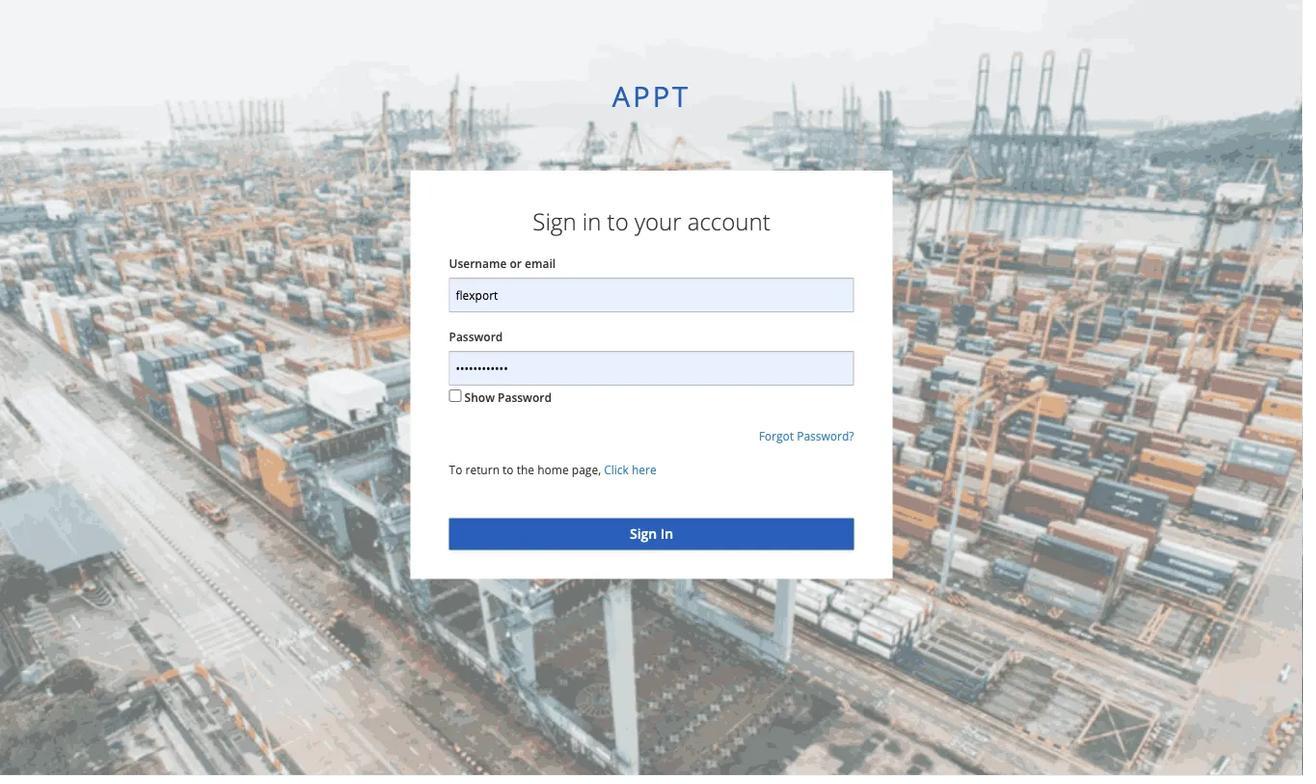 Task type: locate. For each thing, give the bounding box(es) containing it.
0 vertical spatial to
[[608, 206, 629, 237]]

password
[[449, 329, 503, 345], [498, 390, 552, 406]]

your
[[635, 206, 682, 237]]

return
[[466, 463, 500, 478]]

home
[[538, 463, 569, 478]]

forgot password? link
[[759, 429, 855, 445]]

to right in
[[608, 206, 629, 237]]

username or email
[[449, 255, 556, 271]]

account
[[688, 206, 771, 237]]

to
[[608, 206, 629, 237], [503, 463, 514, 478]]

1 horizontal spatial to
[[608, 206, 629, 237]]

in
[[583, 206, 602, 237]]

click
[[604, 463, 629, 478]]

0 horizontal spatial to
[[503, 463, 514, 478]]

appt
[[613, 77, 691, 115]]

to return to the home page, click here
[[449, 463, 657, 478]]

forgot password?
[[759, 429, 855, 445]]

Password password field
[[449, 352, 855, 386]]

sign
[[533, 206, 577, 237]]

password right the show
[[498, 390, 552, 406]]

Username or email text field
[[449, 278, 855, 313]]

None submit
[[449, 519, 855, 550]]

1 vertical spatial to
[[503, 463, 514, 478]]

show password
[[465, 390, 552, 406]]

here
[[632, 463, 657, 478]]

sign in to your account
[[533, 206, 771, 237]]

password up the show
[[449, 329, 503, 345]]

email
[[525, 255, 556, 271]]

to left "the"
[[503, 463, 514, 478]]



Task type: describe. For each thing, give the bounding box(es) containing it.
to for the
[[503, 463, 514, 478]]

click here link
[[604, 463, 657, 478]]

0 vertical spatial password
[[449, 329, 503, 345]]

show
[[465, 390, 495, 406]]

page,
[[572, 463, 601, 478]]

to for your
[[608, 206, 629, 237]]

the
[[517, 463, 535, 478]]

password?
[[797, 429, 855, 445]]

Show Password checkbox
[[449, 390, 462, 403]]

forgot
[[759, 429, 794, 445]]

1 vertical spatial password
[[498, 390, 552, 406]]

to
[[449, 463, 463, 478]]

or
[[510, 255, 522, 271]]

username
[[449, 255, 507, 271]]



